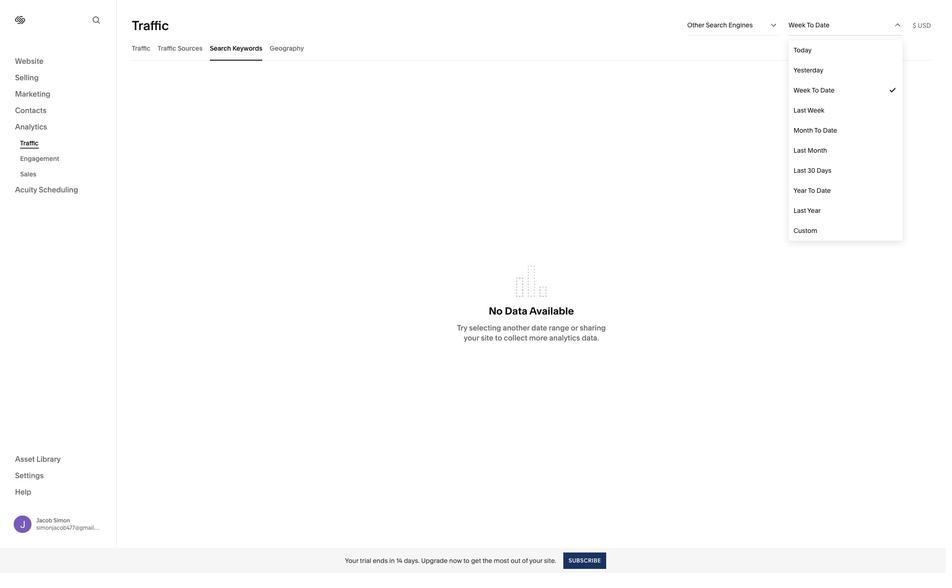 Task type: locate. For each thing, give the bounding box(es) containing it.
tab list
[[132, 36, 932, 61]]

today
[[794, 46, 812, 54]]

traffic link
[[20, 136, 106, 151]]

month down last week
[[794, 126, 813, 135]]

last up month to date
[[794, 106, 807, 115]]

selling
[[15, 73, 39, 82]]

out
[[511, 557, 521, 565]]

last week
[[794, 106, 825, 115]]

last 30 days
[[794, 167, 832, 175]]

1 horizontal spatial to
[[495, 334, 502, 343]]

traffic left sources
[[158, 44, 176, 52]]

contacts
[[15, 106, 47, 115]]

most
[[494, 557, 509, 565]]

available
[[530, 305, 574, 318]]

to right "site"
[[495, 334, 502, 343]]

0 horizontal spatial your
[[464, 334, 479, 343]]

settings
[[15, 471, 44, 480]]

of
[[522, 557, 528, 565]]

days.
[[404, 557, 420, 565]]

year up 'last year'
[[794, 187, 807, 195]]

1 vertical spatial week to date
[[794, 86, 835, 94]]

your
[[345, 557, 359, 565]]

1 horizontal spatial year
[[808, 207, 821, 215]]

year to date
[[794, 187, 831, 195]]

your
[[464, 334, 479, 343], [530, 557, 543, 565]]

0 horizontal spatial to
[[464, 557, 470, 565]]

analytics
[[15, 122, 47, 131]]

1 vertical spatial search
[[210, 44, 231, 52]]

help
[[15, 488, 31, 497]]

1 last from the top
[[794, 106, 807, 115]]

3 last from the top
[[794, 167, 807, 175]]

last left 30
[[794, 167, 807, 175]]

upgrade
[[421, 557, 448, 565]]

search keywords button
[[210, 36, 263, 61]]

0 horizontal spatial year
[[794, 187, 807, 195]]

0 vertical spatial to
[[495, 334, 502, 343]]

year
[[794, 187, 807, 195], [808, 207, 821, 215]]

sharing
[[580, 324, 606, 333]]

other
[[688, 21, 705, 29]]

4 last from the top
[[794, 207, 807, 215]]

to left get
[[464, 557, 470, 565]]

marketing link
[[15, 89, 101, 100]]

0 horizontal spatial search
[[210, 44, 231, 52]]

sales link
[[20, 167, 106, 182]]

week to date up last week
[[794, 86, 835, 94]]

0 vertical spatial year
[[794, 187, 807, 195]]

now
[[449, 557, 462, 565]]

0 vertical spatial week
[[789, 21, 806, 29]]

last up custom
[[794, 207, 807, 215]]

to up last week
[[812, 86, 819, 94]]

1 vertical spatial year
[[808, 207, 821, 215]]

last year
[[794, 207, 821, 215]]

acuity scheduling link
[[15, 185, 101, 196]]

last up last 30 days
[[794, 147, 807, 155]]

week to date up the today
[[789, 21, 830, 29]]

last month
[[794, 147, 828, 155]]

traffic down analytics
[[20, 139, 39, 147]]

last for last year
[[794, 207, 807, 215]]

week up the today
[[789, 21, 806, 29]]

acuity
[[15, 185, 37, 194]]

engagement link
[[20, 151, 106, 167]]

website
[[15, 57, 44, 66]]

week to date
[[789, 21, 830, 29], [794, 86, 835, 94]]

date inside button
[[816, 21, 830, 29]]

selling link
[[15, 73, 101, 84]]

month
[[794, 126, 813, 135], [808, 147, 828, 155]]

more
[[529, 334, 548, 343]]

to
[[807, 21, 814, 29], [812, 86, 819, 94], [815, 126, 822, 135], [809, 187, 816, 195]]

week down yesterday
[[794, 86, 811, 94]]

geography
[[270, 44, 304, 52]]

to inside try selecting another date range or sharing your site to collect more analytics data.
[[495, 334, 502, 343]]

to up the today
[[807, 21, 814, 29]]

1 horizontal spatial search
[[706, 21, 727, 29]]

1 horizontal spatial your
[[530, 557, 543, 565]]

data
[[505, 305, 528, 318]]

week to date inside button
[[789, 21, 830, 29]]

0 vertical spatial your
[[464, 334, 479, 343]]

jacob
[[36, 517, 52, 524]]

your right of
[[530, 557, 543, 565]]

site.
[[544, 557, 557, 565]]

1 vertical spatial week
[[794, 86, 811, 94]]

selecting
[[469, 324, 501, 333]]

search
[[706, 21, 727, 29], [210, 44, 231, 52]]

1 vertical spatial to
[[464, 557, 470, 565]]

subscribe button
[[564, 553, 606, 569]]

search keywords
[[210, 44, 263, 52]]

last for last month
[[794, 147, 807, 155]]

settings link
[[15, 471, 101, 482]]

last for last 30 days
[[794, 167, 807, 175]]

date
[[816, 21, 830, 29], [821, 86, 835, 94], [823, 126, 838, 135], [817, 187, 831, 195]]

your inside try selecting another date range or sharing your site to collect more analytics data.
[[464, 334, 479, 343]]

simonjacob477@gmail.com
[[36, 525, 107, 532]]

traffic
[[132, 18, 169, 33], [132, 44, 150, 52], [158, 44, 176, 52], [20, 139, 39, 147]]

traffic button
[[132, 36, 150, 61]]

your down try
[[464, 334, 479, 343]]

asset
[[15, 455, 35, 464]]

data.
[[582, 334, 599, 343]]

year down year to date
[[808, 207, 821, 215]]

week up month to date
[[808, 106, 825, 115]]

$
[[913, 21, 917, 29]]

no data available
[[489, 305, 574, 318]]

search left keywords
[[210, 44, 231, 52]]

search right other
[[706, 21, 727, 29]]

week inside button
[[789, 21, 806, 29]]

acuity scheduling
[[15, 185, 78, 194]]

the
[[483, 557, 493, 565]]

month down month to date
[[808, 147, 828, 155]]

last for last week
[[794, 106, 807, 115]]

help link
[[15, 487, 31, 497]]

0 vertical spatial week to date
[[789, 21, 830, 29]]

2 last from the top
[[794, 147, 807, 155]]

no
[[489, 305, 503, 318]]

try
[[457, 324, 468, 333]]

traffic sources
[[158, 44, 203, 52]]

week
[[789, 21, 806, 29], [794, 86, 811, 94], [808, 106, 825, 115]]

tab list containing traffic
[[132, 36, 932, 61]]

1 vertical spatial your
[[530, 557, 543, 565]]

$ usd
[[913, 21, 932, 29]]

0 vertical spatial search
[[706, 21, 727, 29]]

try selecting another date range or sharing your site to collect more analytics data.
[[457, 324, 606, 343]]



Task type: describe. For each thing, give the bounding box(es) containing it.
days
[[817, 167, 832, 175]]

contacts link
[[15, 105, 101, 116]]

library
[[36, 455, 61, 464]]

week to date button
[[789, 15, 903, 35]]

simon
[[54, 517, 70, 524]]

sources
[[178, 44, 203, 52]]

another
[[503, 324, 530, 333]]

30
[[808, 167, 816, 175]]

marketing
[[15, 89, 50, 99]]

scheduling
[[39, 185, 78, 194]]

your trial ends in 14 days. upgrade now to get the most out of your site.
[[345, 557, 557, 565]]

asset library
[[15, 455, 61, 464]]

2 vertical spatial week
[[808, 106, 825, 115]]

0 vertical spatial month
[[794, 126, 813, 135]]

subscribe
[[569, 558, 601, 564]]

engagement
[[20, 155, 59, 163]]

search inside field
[[706, 21, 727, 29]]

ends
[[373, 557, 388, 565]]

custom
[[794, 227, 818, 235]]

analytics
[[550, 334, 580, 343]]

usd
[[918, 21, 932, 29]]

asset library link
[[15, 454, 101, 465]]

site
[[481, 334, 494, 343]]

search inside button
[[210, 44, 231, 52]]

month to date
[[794, 126, 838, 135]]

in
[[390, 557, 395, 565]]

14
[[396, 557, 403, 565]]

geography button
[[270, 36, 304, 61]]

to down 30
[[809, 187, 816, 195]]

traffic left traffic sources button
[[132, 44, 150, 52]]

collect
[[504, 334, 528, 343]]

date
[[532, 324, 547, 333]]

range
[[549, 324, 569, 333]]

keywords
[[233, 44, 263, 52]]

or
[[571, 324, 578, 333]]

to up last month
[[815, 126, 822, 135]]

traffic inside traffic sources button
[[158, 44, 176, 52]]

jacob simon simonjacob477@gmail.com
[[36, 517, 107, 532]]

traffic up traffic button
[[132, 18, 169, 33]]

get
[[471, 557, 481, 565]]

to inside button
[[807, 21, 814, 29]]

traffic sources button
[[158, 36, 203, 61]]

sales
[[20, 170, 36, 178]]

engines
[[729, 21, 753, 29]]

yesterday
[[794, 66, 824, 74]]

website link
[[15, 56, 101, 67]]

1 vertical spatial month
[[808, 147, 828, 155]]

other search engines
[[688, 21, 753, 29]]

Other Search Engines field
[[688, 15, 779, 35]]

analytics link
[[15, 122, 101, 133]]

trial
[[360, 557, 371, 565]]



Task type: vqa. For each thing, say whether or not it's contained in the screenshot.
the To corresponding to Month
no



